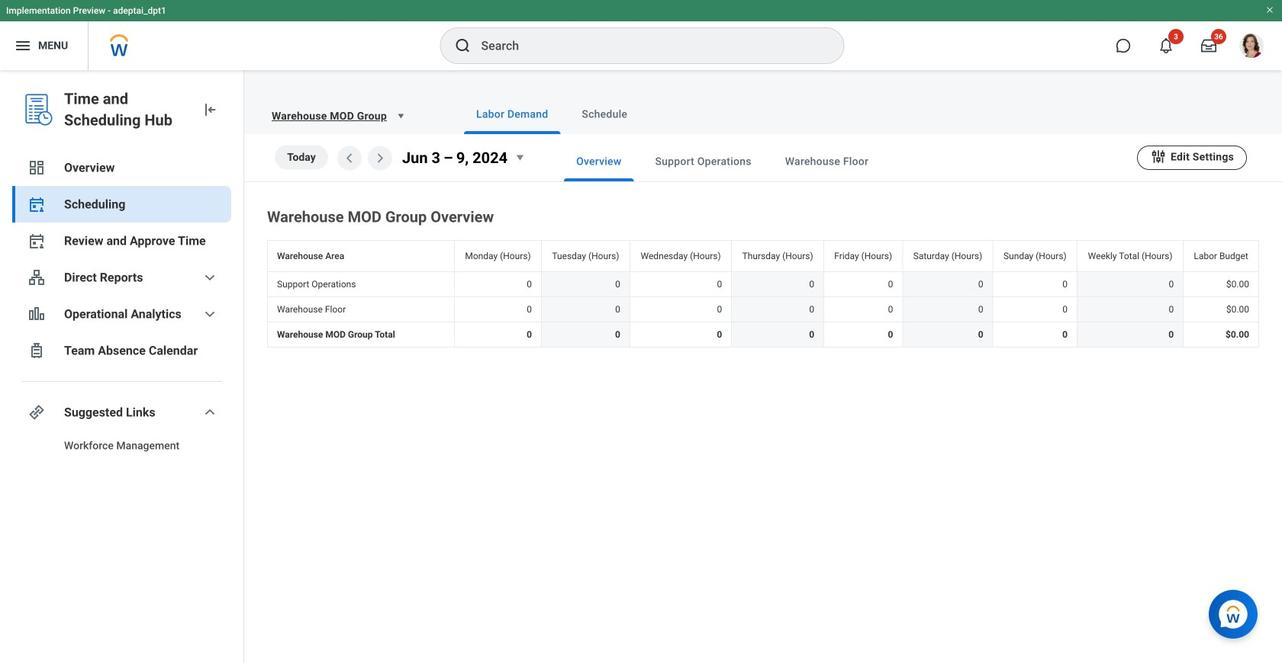 Task type: describe. For each thing, give the bounding box(es) containing it.
notifications large image
[[1158, 38, 1174, 53]]

configure image
[[1150, 148, 1167, 165]]

search image
[[454, 37, 472, 55]]

chevron down small image for chart icon
[[201, 305, 219, 324]]

0 vertical spatial caret down small image
[[393, 108, 408, 124]]

task timeoff image
[[27, 342, 46, 360]]

justify image
[[14, 37, 32, 55]]

1 vertical spatial tab list
[[533, 142, 1137, 182]]

chevron down small image for link image at bottom
[[201, 404, 219, 422]]

view team image
[[27, 269, 46, 287]]

chart image
[[27, 305, 46, 324]]

chevron down small image for view team image
[[201, 269, 219, 287]]

transformation import image
[[201, 101, 219, 119]]

Search Workday  search field
[[481, 29, 812, 63]]



Task type: vqa. For each thing, say whether or not it's contained in the screenshot.
the bottom 02/23/2021 08:51:04.274 Am
no



Task type: locate. For each thing, give the bounding box(es) containing it.
dashboard image
[[27, 159, 46, 177]]

banner
[[0, 0, 1282, 70]]

chevron down small image
[[201, 269, 219, 287], [201, 305, 219, 324], [201, 404, 219, 422]]

navigation pane region
[[0, 70, 244, 664]]

link image
[[27, 404, 46, 422]]

calendar user solid image
[[27, 195, 46, 214]]

chevron left small image
[[340, 149, 359, 168]]

caret down small image
[[393, 108, 408, 124], [511, 148, 529, 167]]

0 vertical spatial chevron down small image
[[201, 269, 219, 287]]

2 vertical spatial chevron down small image
[[201, 404, 219, 422]]

1 vertical spatial chevron down small image
[[201, 305, 219, 324]]

profile logan mcneil image
[[1239, 34, 1264, 61]]

1 vertical spatial caret down small image
[[511, 148, 529, 167]]

tab panel
[[244, 134, 1282, 351]]

1 chevron down small image from the top
[[201, 269, 219, 287]]

2 chevron down small image from the top
[[201, 305, 219, 324]]

3 chevron down small image from the top
[[201, 404, 219, 422]]

chevron right small image
[[371, 149, 389, 168]]

time and scheduling hub element
[[64, 89, 188, 131]]

close environment banner image
[[1265, 5, 1274, 14]]

0 horizontal spatial caret down small image
[[393, 108, 408, 124]]

inbox large image
[[1201, 38, 1216, 53]]

1 horizontal spatial caret down small image
[[511, 148, 529, 167]]

calendar user solid image
[[27, 232, 46, 250]]

tab list
[[433, 95, 1264, 134], [533, 142, 1137, 182]]

0 vertical spatial tab list
[[433, 95, 1264, 134]]



